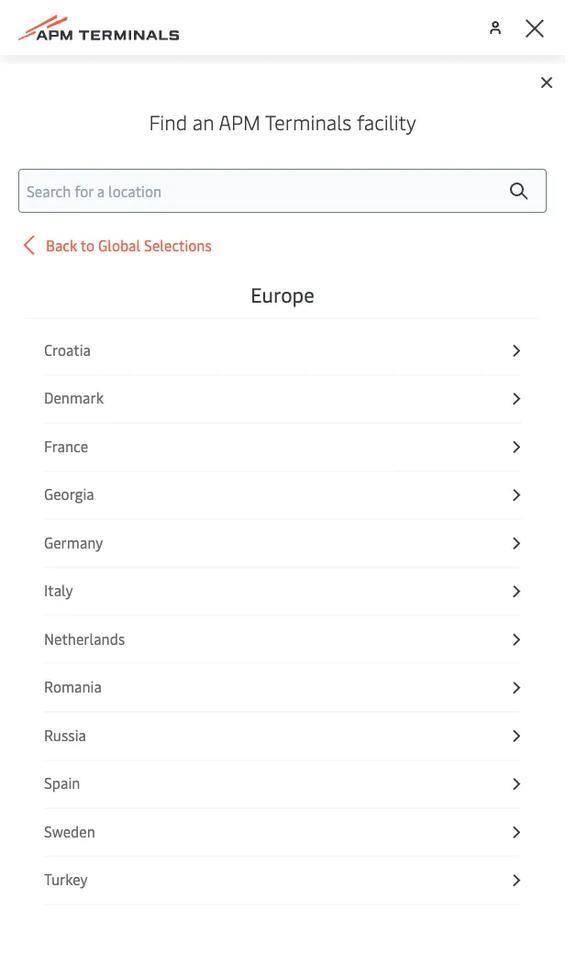 Task type: describe. For each thing, give the bounding box(es) containing it.
selections
[[144, 235, 212, 255]]

button
[[477, 225, 524, 244]]

region
[[55, 655, 94, 672]]

please inside the please use the orange select location button in the menu to contact your local terminal.
[[221, 225, 265, 244]]

home
[[84, 60, 118, 77]]

netherlands button
[[44, 616, 521, 665]]

apm
[[219, 108, 261, 135]]

select location button
[[18, 134, 547, 180]]

georgia button
[[44, 472, 521, 520]]

europe button
[[251, 281, 314, 308]]

an
[[192, 108, 214, 135]]

europe
[[251, 281, 314, 308]]

<
[[34, 60, 40, 77]]

orange
[[320, 225, 367, 244]]

recruitment
[[451, 203, 533, 222]]

turkey button
[[44, 857, 521, 905]]

country
[[55, 721, 101, 739]]

back
[[46, 235, 77, 255]]

back to global selections
[[46, 235, 212, 255]]

find an apm terminals facility
[[149, 108, 416, 135]]

romania button
[[44, 665, 521, 713]]

sector
[[55, 589, 92, 606]]

menu
[[71, 247, 109, 267]]

is
[[280, 181, 291, 200]]

select inside select location button
[[239, 148, 274, 166]]

0 vertical spatial of
[[115, 181, 130, 200]]

georgia
[[44, 484, 94, 504]]

1 vertical spatial our
[[137, 203, 159, 222]]

terminals
[[162, 203, 227, 222]]

current
[[159, 181, 209, 200]]

sweden
[[44, 821, 95, 841]]

some
[[78, 203, 116, 222]]

candidate
[[57, 322, 147, 349]]

channels
[[365, 203, 425, 222]]

2 vertical spatial location
[[55, 787, 105, 805]]

0 horizontal spatial the
[[45, 247, 68, 267]]

france button
[[44, 424, 521, 472]]

sweden button
[[44, 809, 521, 857]]

below.
[[357, 181, 401, 200]]

apply
[[452, 181, 489, 200]]

in
[[29, 247, 42, 267]]

terminals
[[265, 108, 352, 135]]

profile
[[152, 322, 212, 349]]

accept
[[47, 225, 91, 244]]

0 vertical spatial our
[[133, 181, 156, 200]]

vacancies
[[212, 181, 277, 200]]

0 vertical spatial global
[[44, 60, 81, 77]]

other
[[288, 203, 325, 222]]



Task type: locate. For each thing, give the bounding box(es) containing it.
global
[[44, 60, 81, 77], [98, 235, 141, 255]]

1 vertical spatial select
[[370, 225, 412, 244]]

to inside button
[[81, 235, 95, 255]]

0 horizontal spatial location
[[55, 787, 105, 805]]

global home link
[[44, 60, 118, 77]]

our up applications.
[[137, 203, 159, 222]]

use down is
[[262, 203, 285, 222]]

0 horizontal spatial global
[[44, 60, 81, 77]]

please down may
[[221, 225, 265, 244]]

local inside 'an overview of our current vacancies is provided below. please apply online. some of our terminals may use other local channels for recruitment or accept open applications.'
[[329, 203, 362, 222]]

netherlands
[[44, 628, 125, 648]]

provided
[[294, 181, 354, 200]]

croatia button
[[44, 328, 521, 376]]

local inside the please use the orange select location button in the menu to contact your local terminal.
[[218, 247, 251, 267]]

text search text field
[[55, 542, 510, 586]]

0 vertical spatial the
[[294, 225, 317, 244]]

0 vertical spatial please
[[404, 181, 449, 200]]

select inside the please use the orange select location button in the menu to contact your local terminal.
[[370, 225, 412, 244]]

1 horizontal spatial to
[[112, 247, 126, 267]]

an
[[29, 181, 48, 200]]

back to global selections button
[[46, 231, 519, 259]]

candidate profile
[[57, 322, 212, 349]]

0 horizontal spatial please
[[221, 225, 265, 244]]

1 vertical spatial local
[[218, 247, 251, 267]]

1 horizontal spatial global
[[98, 235, 141, 255]]

2 horizontal spatial location
[[416, 225, 474, 244]]

1 vertical spatial please
[[221, 225, 265, 244]]

location
[[277, 148, 327, 166], [416, 225, 474, 244], [55, 787, 105, 805]]

facility
[[357, 108, 416, 135]]

to down open
[[112, 247, 126, 267]]

may
[[231, 203, 259, 222]]

russia
[[44, 725, 86, 744]]

an overview of our current vacancies is provided below. please apply online. some of our terminals may use other local channels for recruitment or accept open applications.
[[29, 181, 533, 244]]

1 vertical spatial global
[[98, 235, 141, 255]]

local up orange at the top
[[329, 203, 362, 222]]

global inside button
[[98, 235, 141, 255]]

of up open
[[119, 203, 133, 222]]

turkey
[[44, 869, 88, 889]]

of up some
[[115, 181, 130, 200]]

to
[[81, 235, 95, 255], [112, 247, 126, 267]]

Search for a location search field
[[18, 169, 547, 213]]

location inside the please use the orange select location button in the menu to contact your local terminal.
[[416, 225, 474, 244]]

use up terminal. in the top of the page
[[268, 225, 291, 244]]

location down "terminals" on the top of the page
[[277, 148, 327, 166]]

the right in
[[45, 247, 68, 267]]

1 vertical spatial the
[[45, 247, 68, 267]]

< global home
[[34, 60, 118, 77]]

russia button
[[44, 713, 521, 761]]

italy button
[[44, 568, 521, 616]]

global right <
[[44, 60, 81, 77]]

germany
[[44, 532, 103, 552]]

italy
[[44, 580, 73, 600]]

croatia
[[44, 339, 91, 359]]

online.
[[29, 203, 75, 222]]

0 vertical spatial use
[[262, 203, 285, 222]]

local
[[329, 203, 362, 222], [218, 247, 251, 267]]

your
[[184, 247, 215, 267]]

or
[[29, 225, 43, 244]]

1 horizontal spatial location
[[277, 148, 327, 166]]

location up sweden
[[55, 787, 105, 805]]

to inside the please use the orange select location button in the menu to contact your local terminal.
[[112, 247, 126, 267]]

select up vacancies
[[239, 148, 274, 166]]

to right "back"
[[81, 235, 95, 255]]

0 horizontal spatial to
[[81, 235, 95, 255]]

1 horizontal spatial please
[[404, 181, 449, 200]]

please up for
[[404, 181, 449, 200]]

0 vertical spatial location
[[277, 148, 327, 166]]

location inside button
[[277, 148, 327, 166]]

the down 'other'
[[294, 225, 317, 244]]

use inside 'an overview of our current vacancies is provided below. please apply online. some of our terminals may use other local channels for recruitment or accept open applications.'
[[262, 203, 285, 222]]

open
[[95, 225, 128, 244]]

1 horizontal spatial local
[[329, 203, 362, 222]]

select location
[[239, 148, 327, 166]]

please use the orange select location button in the menu to contact your local terminal.
[[29, 225, 524, 267]]

spain button
[[44, 761, 521, 809]]

select down channels
[[370, 225, 412, 244]]

1 horizontal spatial select
[[370, 225, 412, 244]]

our left current
[[133, 181, 156, 200]]

local right your
[[218, 247, 251, 267]]

denmark button
[[44, 376, 521, 424]]

please
[[404, 181, 449, 200], [221, 225, 265, 244]]

overview
[[51, 181, 112, 200]]

1 vertical spatial of
[[119, 203, 133, 222]]

contact
[[130, 247, 181, 267]]

global down some
[[98, 235, 141, 255]]

0 horizontal spatial select
[[239, 148, 274, 166]]

location down for
[[416, 225, 474, 244]]

for
[[428, 203, 448, 222]]

france
[[44, 436, 88, 455]]

please inside 'an overview of our current vacancies is provided below. please apply online. some of our terminals may use other local channels for recruitment or accept open applications.'
[[404, 181, 449, 200]]

our
[[133, 181, 156, 200], [137, 203, 159, 222]]

1 vertical spatial use
[[268, 225, 291, 244]]

germany button
[[44, 520, 521, 568]]

use
[[262, 203, 285, 222], [268, 225, 291, 244]]

of
[[115, 181, 130, 200], [119, 203, 133, 222]]

denmark
[[44, 388, 104, 407]]

use inside the please use the orange select location button in the menu to contact your local terminal.
[[268, 225, 291, 244]]

vacancies
[[29, 110, 155, 149]]

0 horizontal spatial local
[[218, 247, 251, 267]]

applications.
[[131, 225, 218, 244]]

romania
[[44, 677, 102, 696]]

1 horizontal spatial the
[[294, 225, 317, 244]]

select
[[239, 148, 274, 166], [370, 225, 412, 244]]

find
[[149, 108, 187, 135]]

terminal.
[[254, 247, 316, 267]]

the
[[294, 225, 317, 244], [45, 247, 68, 267]]

1 vertical spatial location
[[416, 225, 474, 244]]

spain
[[44, 773, 80, 793]]

0 vertical spatial local
[[329, 203, 362, 222]]

Global search search field
[[18, 78, 547, 124]]

0 vertical spatial select
[[239, 148, 274, 166]]



Task type: vqa. For each thing, say whether or not it's contained in the screenshot.
is on the top
yes



